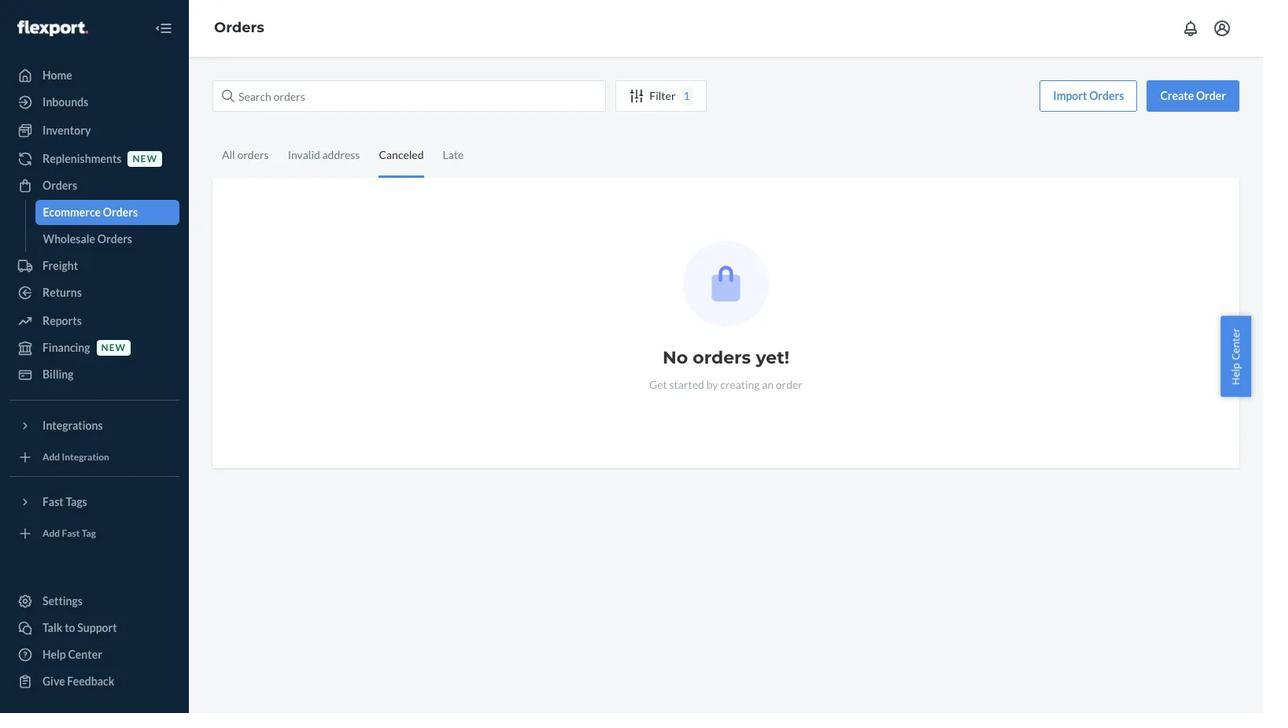 Task type: vqa. For each thing, say whether or not it's contained in the screenshot.
Talk to Support button in the bottom of the page
yes



Task type: describe. For each thing, give the bounding box(es) containing it.
empty list image
[[683, 241, 769, 327]]

1 vertical spatial fast
[[62, 528, 80, 540]]

support
[[77, 621, 117, 634]]

all
[[222, 148, 235, 161]]

new for financing
[[101, 342, 126, 354]]

add for add integration
[[43, 451, 60, 463]]

wholesale
[[43, 232, 95, 246]]

settings
[[43, 594, 83, 608]]

feedback
[[67, 675, 114, 688]]

new for replenishments
[[133, 153, 157, 165]]

talk
[[43, 621, 63, 634]]

wholesale orders
[[43, 232, 132, 246]]

all orders
[[222, 148, 269, 161]]

help inside button
[[1229, 363, 1243, 385]]

fast tags button
[[9, 490, 179, 515]]

billing
[[43, 368, 74, 381]]

0 horizontal spatial help center
[[43, 648, 102, 661]]

import orders button
[[1040, 80, 1138, 112]]

close navigation image
[[154, 19, 173, 38]]

home
[[43, 68, 72, 82]]

settings link
[[9, 589, 179, 614]]

orders for wholesale orders
[[97, 232, 132, 246]]

1 horizontal spatial orders link
[[214, 19, 264, 36]]

import
[[1053, 89, 1087, 102]]

freight link
[[9, 253, 179, 279]]

no orders yet!
[[663, 347, 790, 368]]

invalid address
[[288, 148, 360, 161]]

ecommerce
[[43, 205, 101, 219]]

add fast tag
[[43, 528, 96, 540]]

integration
[[62, 451, 109, 463]]

late
[[443, 148, 464, 161]]

reports
[[43, 314, 82, 327]]

freight
[[43, 259, 78, 272]]

filter
[[650, 89, 676, 102]]

invalid
[[288, 148, 320, 161]]

help center inside button
[[1229, 328, 1243, 385]]

create order link
[[1147, 80, 1240, 112]]

integrations button
[[9, 413, 179, 438]]

inventory link
[[9, 118, 179, 143]]

inbounds link
[[9, 90, 179, 115]]

order
[[1196, 89, 1226, 102]]

returns link
[[9, 280, 179, 305]]

create
[[1161, 89, 1194, 102]]

get
[[649, 378, 667, 391]]

address
[[322, 148, 360, 161]]

fast tags
[[43, 495, 87, 508]]

add integration link
[[9, 445, 179, 470]]

yet!
[[756, 347, 790, 368]]

no
[[663, 347, 688, 368]]



Task type: locate. For each thing, give the bounding box(es) containing it.
an
[[762, 378, 774, 391]]

orders down ecommerce orders link on the top left of page
[[97, 232, 132, 246]]

flexport logo image
[[17, 20, 88, 36]]

2 add from the top
[[43, 528, 60, 540]]

talk to support
[[43, 621, 117, 634]]

0 vertical spatial help
[[1229, 363, 1243, 385]]

orders for all
[[237, 148, 269, 161]]

0 horizontal spatial orders
[[237, 148, 269, 161]]

center
[[1229, 328, 1243, 360], [68, 648, 102, 661]]

fast left tag
[[62, 528, 80, 540]]

fast inside dropdown button
[[43, 495, 64, 508]]

inbounds
[[43, 95, 88, 109]]

add down the fast tags
[[43, 528, 60, 540]]

billing link
[[9, 362, 179, 387]]

add inside add integration 'link'
[[43, 451, 60, 463]]

0 vertical spatial orders
[[237, 148, 269, 161]]

ecommerce orders link
[[35, 200, 179, 225]]

open notifications image
[[1181, 19, 1200, 38]]

search image
[[222, 90, 235, 102]]

0 vertical spatial orders link
[[214, 19, 264, 36]]

canceled
[[379, 148, 424, 161]]

0 horizontal spatial orders link
[[9, 173, 179, 198]]

0 vertical spatial help center
[[1229, 328, 1243, 385]]

fast left tags
[[43, 495, 64, 508]]

0 vertical spatial center
[[1229, 328, 1243, 360]]

1 vertical spatial help
[[43, 648, 66, 661]]

returns
[[43, 286, 82, 299]]

1 vertical spatial new
[[101, 342, 126, 354]]

to
[[65, 621, 75, 634]]

integrations
[[43, 419, 103, 432]]

orders
[[214, 19, 264, 36], [1089, 89, 1124, 102], [43, 179, 77, 192], [103, 205, 138, 219], [97, 232, 132, 246]]

1 horizontal spatial orders
[[693, 347, 751, 368]]

new down inventory "link"
[[133, 153, 157, 165]]

new
[[133, 153, 157, 165], [101, 342, 126, 354]]

help center
[[1229, 328, 1243, 385], [43, 648, 102, 661]]

filter 1
[[650, 89, 690, 102]]

0 vertical spatial new
[[133, 153, 157, 165]]

replenishments
[[43, 152, 122, 165]]

open account menu image
[[1213, 19, 1232, 38]]

order
[[776, 378, 803, 391]]

Search orders text field
[[213, 80, 606, 112]]

ecommerce orders
[[43, 205, 138, 219]]

help center link
[[9, 642, 179, 667]]

orders
[[237, 148, 269, 161], [693, 347, 751, 368]]

wholesale orders link
[[35, 227, 179, 252]]

create order
[[1161, 89, 1226, 102]]

orders for no
[[693, 347, 751, 368]]

financing
[[43, 341, 90, 354]]

1 vertical spatial orders link
[[9, 173, 179, 198]]

give feedback
[[43, 675, 114, 688]]

home link
[[9, 63, 179, 88]]

help
[[1229, 363, 1243, 385], [43, 648, 66, 661]]

1 vertical spatial orders
[[693, 347, 751, 368]]

add for add fast tag
[[43, 528, 60, 540]]

get started by creating an order
[[649, 378, 803, 391]]

by
[[707, 378, 718, 391]]

give
[[43, 675, 65, 688]]

orders up wholesale orders link
[[103, 205, 138, 219]]

orders inside 'button'
[[1089, 89, 1124, 102]]

0 vertical spatial add
[[43, 451, 60, 463]]

tag
[[82, 528, 96, 540]]

orders for ecommerce orders
[[103, 205, 138, 219]]

help center button
[[1221, 316, 1252, 397]]

orders link up search image
[[214, 19, 264, 36]]

orders up ecommerce on the top left of page
[[43, 179, 77, 192]]

inventory
[[43, 124, 91, 137]]

talk to support button
[[9, 616, 179, 641]]

orders right all at top
[[237, 148, 269, 161]]

0 horizontal spatial center
[[68, 648, 102, 661]]

give feedback button
[[9, 669, 179, 694]]

0 horizontal spatial new
[[101, 342, 126, 354]]

add left the integration
[[43, 451, 60, 463]]

orders link up ecommerce orders
[[9, 173, 179, 198]]

creating
[[720, 378, 760, 391]]

import orders
[[1053, 89, 1124, 102]]

1
[[684, 89, 690, 102]]

1 horizontal spatial new
[[133, 153, 157, 165]]

1 horizontal spatial help
[[1229, 363, 1243, 385]]

1 vertical spatial add
[[43, 528, 60, 540]]

0 vertical spatial fast
[[43, 495, 64, 508]]

orders for import orders
[[1089, 89, 1124, 102]]

1 vertical spatial help center
[[43, 648, 102, 661]]

1 horizontal spatial help center
[[1229, 328, 1243, 385]]

started
[[669, 378, 704, 391]]

orders right import
[[1089, 89, 1124, 102]]

new down reports link
[[101, 342, 126, 354]]

1 vertical spatial center
[[68, 648, 102, 661]]

reports link
[[9, 309, 179, 334]]

center inside button
[[1229, 328, 1243, 360]]

orders link
[[214, 19, 264, 36], [9, 173, 179, 198]]

orders up get started by creating an order
[[693, 347, 751, 368]]

add
[[43, 451, 60, 463], [43, 528, 60, 540]]

tags
[[66, 495, 87, 508]]

add fast tag link
[[9, 521, 179, 546]]

1 add from the top
[[43, 451, 60, 463]]

orders up search image
[[214, 19, 264, 36]]

fast
[[43, 495, 64, 508], [62, 528, 80, 540]]

0 horizontal spatial help
[[43, 648, 66, 661]]

add integration
[[43, 451, 109, 463]]

1 horizontal spatial center
[[1229, 328, 1243, 360]]



